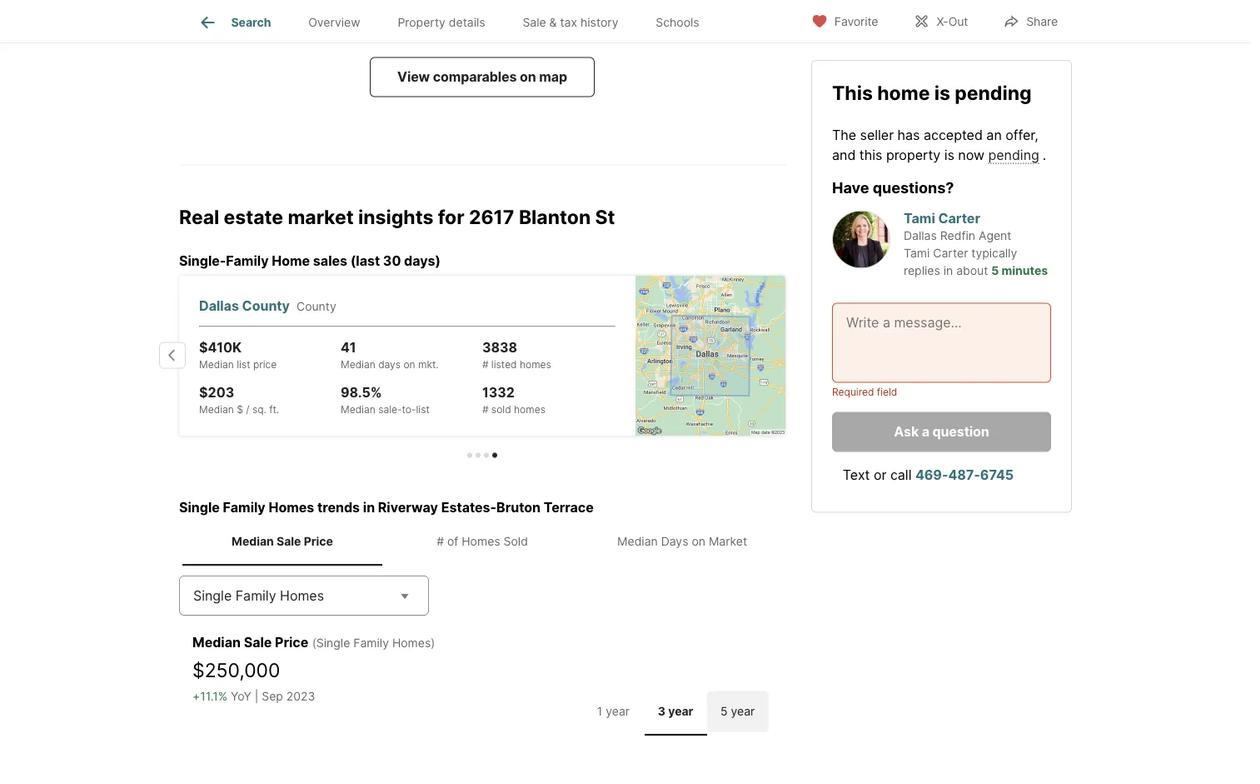 Task type: vqa. For each thing, say whether or not it's contained in the screenshot.


Task type: locate. For each thing, give the bounding box(es) containing it.
property details tab
[[379, 3, 504, 43]]

1 horizontal spatial county
[[297, 299, 336, 313]]

has
[[898, 126, 920, 143]]

carousel group
[[159, 272, 793, 458]]

2 vertical spatial tab list
[[579, 688, 773, 736]]

price inside median sale price (single family homes) $250,000
[[275, 634, 309, 651]]

family up median sale price
[[223, 500, 266, 516]]

41
[[341, 339, 356, 355]]

sale up $250,000
[[244, 634, 272, 651]]

0 vertical spatial homes
[[269, 500, 314, 516]]

1 year from the left
[[606, 705, 630, 719]]

listed
[[492, 359, 517, 371]]

seller
[[861, 126, 894, 143]]

year for 5 year
[[731, 705, 755, 719]]

2 vertical spatial sale
[[244, 634, 272, 651]]

price for median sale price
[[304, 535, 333, 549]]

single-family home sales (last 30 days)
[[179, 253, 441, 269]]

homes right of
[[462, 535, 501, 549]]

family
[[226, 253, 269, 269], [223, 500, 266, 516], [236, 588, 276, 604], [354, 636, 389, 650]]

homes right 'listed'
[[520, 359, 552, 371]]

x-
[[937, 15, 949, 29]]

1 vertical spatial is
[[945, 146, 955, 163]]

estate
[[224, 206, 283, 229]]

carter up redfin at the top right
[[939, 210, 981, 226]]

sale left &
[[523, 15, 546, 29]]

1 year tab
[[583, 692, 645, 733]]

0 horizontal spatial in
[[363, 500, 375, 516]]

homes inside 1332 # sold homes
[[514, 404, 546, 416]]

1 vertical spatial price
[[275, 634, 309, 651]]

for
[[438, 206, 465, 229]]

pending link
[[989, 146, 1040, 163]]

single family homes
[[193, 588, 324, 604]]

2 horizontal spatial on
[[692, 535, 706, 549]]

#
[[482, 359, 489, 371], [482, 404, 489, 416], [437, 535, 444, 549]]

5 right '3 year'
[[721, 705, 728, 719]]

slide 2 dot image
[[476, 453, 481, 458]]

list inside '98.5% median sale-to-list'
[[416, 404, 430, 416]]

on for view comparables on map
[[520, 69, 536, 85]]

single-
[[179, 253, 226, 269]]

carter inside tami carter dallas redfin agent
[[939, 210, 981, 226]]

required
[[833, 386, 875, 398]]

1 vertical spatial carter
[[934, 246, 969, 260]]

price down trends
[[304, 535, 333, 549]]

homes for 3838
[[520, 359, 552, 371]]

# inside 3838 # listed homes
[[482, 359, 489, 371]]

on inside median days on market tab
[[692, 535, 706, 549]]

median down 98.5%
[[341, 404, 376, 416]]

+11.1% yoy | sep 2023
[[193, 690, 315, 704]]

sale up the single family homes
[[277, 535, 301, 549]]

homes
[[520, 359, 552, 371], [514, 404, 546, 416]]

on left mkt.
[[404, 359, 416, 371]]

0 vertical spatial on
[[520, 69, 536, 85]]

1 vertical spatial on
[[404, 359, 416, 371]]

single for single family homes trends in riverway estates-bruton terrace
[[179, 500, 220, 516]]

0 horizontal spatial year
[[606, 705, 630, 719]]

41 median days on mkt.
[[341, 339, 439, 371]]

mkt.
[[418, 359, 439, 371]]

2 tami from the top
[[904, 246, 930, 260]]

# for 3838
[[482, 359, 489, 371]]

price for median sale price (single family homes) $250,000
[[275, 634, 309, 651]]

dallas down tami carter link
[[904, 229, 937, 243]]

tami up replies
[[904, 246, 930, 260]]

homes right "sold"
[[514, 404, 546, 416]]

image image
[[636, 276, 786, 436]]

469-487-6745 link
[[916, 467, 1014, 483]]

call
[[891, 467, 912, 483]]

0 horizontal spatial county
[[242, 297, 290, 314]]

median days on market
[[618, 535, 748, 549]]

is right home
[[935, 81, 951, 104]]

year right '3 year'
[[731, 705, 755, 719]]

median left days
[[618, 535, 658, 549]]

county inside dallas county county
[[297, 299, 336, 313]]

1 horizontal spatial list
[[416, 404, 430, 416]]

now
[[959, 146, 985, 163]]

price
[[253, 359, 277, 371]]

homes
[[269, 500, 314, 516], [462, 535, 501, 549], [280, 588, 324, 604]]

homes up median sale price
[[269, 500, 314, 516]]

3 year from the left
[[731, 705, 755, 719]]

about
[[957, 264, 989, 278]]

on right days
[[692, 535, 706, 549]]

in right trends
[[363, 500, 375, 516]]

tami for tami carter typically replies in about
[[904, 246, 930, 260]]

tami
[[904, 210, 936, 226], [904, 246, 930, 260]]

price inside tab
[[304, 535, 333, 549]]

2 horizontal spatial year
[[731, 705, 755, 719]]

x-out
[[937, 15, 969, 29]]

1 vertical spatial tab list
[[179, 518, 786, 566]]

real estate market insights for 2617 blanton st
[[179, 206, 615, 229]]

ft.
[[269, 404, 279, 416]]

0 horizontal spatial sale
[[244, 634, 272, 651]]

/
[[246, 404, 250, 416]]

carter inside tami carter typically replies in about
[[934, 246, 969, 260]]

2 year from the left
[[669, 705, 694, 719]]

# inside 'tab'
[[437, 535, 444, 549]]

$410k median list price
[[199, 339, 277, 371]]

0 horizontal spatial 5
[[721, 705, 728, 719]]

tab list
[[179, 0, 732, 43], [179, 518, 786, 566], [579, 688, 773, 736]]

0 vertical spatial single
[[179, 500, 220, 516]]

tab list containing 1 year
[[579, 688, 773, 736]]

share button
[[989, 4, 1073, 38]]

3 year tab
[[645, 692, 707, 733]]

in left about
[[944, 264, 954, 278]]

insights
[[358, 206, 434, 229]]

list right sale-
[[416, 404, 430, 416]]

0 vertical spatial dallas
[[904, 229, 937, 243]]

1 vertical spatial list
[[416, 404, 430, 416]]

homes)
[[392, 636, 435, 650]]

dallas redfin agenttami carter image
[[833, 210, 891, 269]]

1 vertical spatial tami
[[904, 246, 930, 260]]

0 vertical spatial price
[[304, 535, 333, 549]]

market
[[288, 206, 354, 229]]

$250,000
[[193, 659, 280, 682]]

1 horizontal spatial 5
[[992, 264, 999, 278]]

1 vertical spatial homes
[[462, 535, 501, 549]]

sold
[[504, 535, 528, 549]]

map
[[539, 69, 567, 85]]

median down $410k
[[199, 359, 234, 371]]

dallas inside carousel group
[[199, 297, 239, 314]]

tami inside tami carter dallas redfin agent
[[904, 210, 936, 226]]

required field
[[833, 386, 898, 398]]

1 horizontal spatial dallas
[[904, 229, 937, 243]]

in for replies
[[944, 264, 954, 278]]

tami down questions?
[[904, 210, 936, 226]]

terrace
[[544, 500, 594, 516]]

0 vertical spatial is
[[935, 81, 951, 104]]

1 vertical spatial #
[[482, 404, 489, 416]]

schools tab
[[637, 3, 718, 43]]

overview tab
[[290, 3, 379, 43]]

# inside 1332 # sold homes
[[482, 404, 489, 416]]

0 vertical spatial homes
[[520, 359, 552, 371]]

1 vertical spatial 5
[[721, 705, 728, 719]]

0 vertical spatial #
[[482, 359, 489, 371]]

homes inside 'tab'
[[462, 535, 501, 549]]

5 down the typically
[[992, 264, 999, 278]]

487-
[[949, 467, 981, 483]]

2 vertical spatial #
[[437, 535, 444, 549]]

dallas inside tami carter dallas redfin agent
[[904, 229, 937, 243]]

1 horizontal spatial in
[[944, 264, 954, 278]]

# left of
[[437, 535, 444, 549]]

5 minutes
[[992, 264, 1049, 278]]

county
[[242, 297, 290, 314], [297, 299, 336, 313]]

+11.1%
[[193, 690, 228, 704]]

0 horizontal spatial dallas
[[199, 297, 239, 314]]

median down $203
[[199, 404, 234, 416]]

0 vertical spatial carter
[[939, 210, 981, 226]]

list inside $410k median list price
[[237, 359, 250, 371]]

3838
[[482, 339, 518, 355]]

1 horizontal spatial sale
[[277, 535, 301, 549]]

sale for median sale price
[[277, 535, 301, 549]]

1 vertical spatial in
[[363, 500, 375, 516]]

1 vertical spatial single
[[193, 588, 232, 604]]

1 tami from the top
[[904, 210, 936, 226]]

homes up (single
[[280, 588, 324, 604]]

dallas up $410k
[[199, 297, 239, 314]]

1 horizontal spatial year
[[669, 705, 694, 719]]

carter
[[939, 210, 981, 226], [934, 246, 969, 260]]

median sale price
[[232, 535, 333, 549]]

median up $250,000
[[193, 634, 241, 651]]

view comparables on map
[[398, 69, 567, 85]]

previous image
[[159, 342, 186, 369]]

year right 3
[[669, 705, 694, 719]]

0 horizontal spatial on
[[404, 359, 416, 371]]

homes for 1332
[[514, 404, 546, 416]]

in for trends
[[363, 500, 375, 516]]

blanton
[[519, 206, 591, 229]]

2 horizontal spatial sale
[[523, 15, 546, 29]]

county down home
[[242, 297, 290, 314]]

family inside median sale price (single family homes) $250,000
[[354, 636, 389, 650]]

year right 1
[[606, 705, 630, 719]]

0 vertical spatial tami
[[904, 210, 936, 226]]

median down "41"
[[341, 359, 376, 371]]

1 vertical spatial homes
[[514, 404, 546, 416]]

98.5% median sale-to-list
[[341, 384, 430, 416]]

real
[[179, 206, 219, 229]]

30
[[383, 253, 401, 269]]

ask a question
[[895, 424, 990, 440]]

5 inside tab
[[721, 705, 728, 719]]

tami inside tami carter typically replies in about
[[904, 246, 930, 260]]

sale inside median sale price (single family homes) $250,000
[[244, 634, 272, 651]]

view
[[398, 69, 430, 85]]

price left (single
[[275, 634, 309, 651]]

single for single family homes
[[193, 588, 232, 604]]

Write a message... text field
[[847, 313, 1038, 373]]

is down accepted
[[945, 146, 955, 163]]

pending down offer,
[[989, 146, 1040, 163]]

carter for tami carter typically replies in about
[[934, 246, 969, 260]]

family right (single
[[354, 636, 389, 650]]

# left 'listed'
[[482, 359, 489, 371]]

# of homes sold tab
[[383, 522, 583, 563]]

tami for tami carter dallas redfin agent
[[904, 210, 936, 226]]

1 year
[[597, 705, 630, 719]]

0 vertical spatial list
[[237, 359, 250, 371]]

slide 1 dot image
[[468, 453, 473, 458]]

1 vertical spatial dallas
[[199, 297, 239, 314]]

in
[[944, 264, 954, 278], [363, 500, 375, 516]]

0 vertical spatial tab list
[[179, 0, 732, 43]]

family left home
[[226, 253, 269, 269]]

1 vertical spatial sale
[[277, 535, 301, 549]]

1 horizontal spatial on
[[520, 69, 536, 85]]

on left map
[[520, 69, 536, 85]]

pending up the "an"
[[955, 81, 1032, 104]]

ask a question button
[[833, 412, 1052, 452]]

0 vertical spatial in
[[944, 264, 954, 278]]

a
[[922, 424, 930, 440]]

median
[[199, 359, 234, 371], [341, 359, 376, 371], [199, 404, 234, 416], [341, 404, 376, 416], [232, 535, 274, 549], [618, 535, 658, 549], [193, 634, 241, 651]]

on for median days on market
[[692, 535, 706, 549]]

text
[[843, 467, 870, 483]]

county down single-family home sales (last 30 days)
[[297, 299, 336, 313]]

replies
[[904, 264, 941, 278]]

carter down redfin at the top right
[[934, 246, 969, 260]]

tami carter link
[[904, 210, 981, 226]]

.
[[1043, 146, 1047, 163]]

2 vertical spatial on
[[692, 535, 706, 549]]

0 vertical spatial sale
[[523, 15, 546, 29]]

slide 4 dot image
[[493, 453, 498, 458]]

median up the single family homes
[[232, 535, 274, 549]]

# left "sold"
[[482, 404, 489, 416]]

list left price
[[237, 359, 250, 371]]

2617
[[469, 206, 515, 229]]

0 vertical spatial 5
[[992, 264, 999, 278]]

5 year tab
[[707, 692, 769, 733]]

st
[[595, 206, 615, 229]]

on inside view comparables on map button
[[520, 69, 536, 85]]

price
[[304, 535, 333, 549], [275, 634, 309, 651]]

0 horizontal spatial list
[[237, 359, 250, 371]]

minutes
[[1002, 264, 1049, 278]]

in inside tami carter typically replies in about
[[944, 264, 954, 278]]

text or call 469-487-6745
[[843, 467, 1014, 483]]

homes inside 3838 # listed homes
[[520, 359, 552, 371]]

days
[[661, 535, 689, 549]]

family down "median sale price" tab at left
[[236, 588, 276, 604]]



Task type: describe. For each thing, give the bounding box(es) containing it.
this
[[833, 81, 873, 104]]

search
[[231, 15, 271, 29]]

year for 1 year
[[606, 705, 630, 719]]

sep
[[262, 690, 283, 704]]

this home is pending
[[833, 81, 1032, 104]]

and
[[833, 146, 856, 163]]

sale & tax history tab
[[504, 3, 637, 43]]

tab list containing search
[[179, 0, 732, 43]]

out
[[949, 15, 969, 29]]

median days on market tab
[[583, 522, 783, 563]]

view comparables on map button
[[370, 58, 595, 98]]

year for 3 year
[[669, 705, 694, 719]]

(single
[[312, 636, 350, 650]]

sale & tax history
[[523, 15, 619, 29]]

5 for 5 year
[[721, 705, 728, 719]]

days
[[378, 359, 401, 371]]

# for 1332
[[482, 404, 489, 416]]

5 year
[[721, 705, 755, 719]]

3 year
[[658, 705, 694, 719]]

of
[[447, 535, 459, 549]]

median sale price tab
[[183, 522, 383, 563]]

6745
[[981, 467, 1014, 483]]

the seller has accepted an offer, and this property is now
[[833, 126, 1039, 163]]

tab list containing median sale price
[[179, 518, 786, 566]]

sale-
[[378, 404, 402, 416]]

details
[[449, 15, 486, 29]]

favorite
[[835, 15, 879, 29]]

this
[[860, 146, 883, 163]]

property
[[887, 146, 941, 163]]

5 for 5 minutes
[[992, 264, 999, 278]]

family for single family homes trends in riverway estates-bruton terrace
[[223, 500, 266, 516]]

dallas county county
[[199, 297, 336, 314]]

family for single-family home sales (last 30 days)
[[226, 253, 269, 269]]

tami carter typically replies in about
[[904, 246, 1018, 278]]

home
[[878, 81, 930, 104]]

$203
[[199, 384, 234, 400]]

field
[[877, 386, 898, 398]]

the
[[833, 126, 857, 143]]

sale for median sale price (single family homes) $250,000
[[244, 634, 272, 651]]

redfin
[[941, 229, 976, 243]]

2 vertical spatial homes
[[280, 588, 324, 604]]

# of homes sold
[[437, 535, 528, 549]]

have questions?
[[833, 178, 955, 196]]

$203 median $ / sq. ft.
[[199, 384, 279, 416]]

$
[[237, 404, 243, 416]]

1332 # sold homes
[[482, 384, 546, 416]]

home
[[272, 253, 310, 269]]

an
[[987, 126, 1002, 143]]

questions?
[[873, 178, 955, 196]]

or
[[874, 467, 887, 483]]

homes for sold
[[462, 535, 501, 549]]

slide 3 dot image
[[484, 453, 489, 458]]

dallas county link
[[199, 296, 297, 316]]

469-
[[916, 467, 949, 483]]

98.5%
[[341, 384, 382, 400]]

is inside the seller has accepted an offer, and this property is now
[[945, 146, 955, 163]]

carter for tami carter dallas redfin agent
[[939, 210, 981, 226]]

1 vertical spatial pending
[[989, 146, 1040, 163]]

|
[[255, 690, 259, 704]]

to-
[[402, 404, 416, 416]]

property details
[[398, 15, 486, 29]]

&
[[550, 15, 557, 29]]

homes for trends
[[269, 500, 314, 516]]

median inside '98.5% median sale-to-list'
[[341, 404, 376, 416]]

x-out button
[[900, 4, 983, 38]]

family for single family homes
[[236, 588, 276, 604]]

ask
[[895, 424, 919, 440]]

riverway
[[378, 500, 438, 516]]

(last
[[351, 253, 380, 269]]

sq.
[[252, 404, 267, 416]]

median inside 41 median days on mkt.
[[341, 359, 376, 371]]

offer,
[[1006, 126, 1039, 143]]

share
[[1027, 15, 1058, 29]]

tax
[[560, 15, 578, 29]]

3838 # listed homes
[[482, 339, 552, 371]]

comparables
[[433, 69, 517, 85]]

single family homes trends in riverway estates-bruton terrace
[[179, 500, 594, 516]]

median inside $203 median $ / sq. ft.
[[199, 404, 234, 416]]

property
[[398, 15, 446, 29]]

1332
[[482, 384, 515, 400]]

question
[[933, 424, 990, 440]]

typically
[[972, 246, 1018, 260]]

trends
[[318, 500, 360, 516]]

overview
[[308, 15, 361, 29]]

1
[[597, 705, 603, 719]]

3
[[658, 705, 666, 719]]

on inside 41 median days on mkt.
[[404, 359, 416, 371]]

median inside $410k median list price
[[199, 359, 234, 371]]

median inside median sale price (single family homes) $250,000
[[193, 634, 241, 651]]

$410k
[[199, 339, 242, 355]]

yoy
[[231, 690, 252, 704]]

0 vertical spatial pending
[[955, 81, 1032, 104]]

favorite button
[[797, 4, 893, 38]]

median sale price (single family homes) $250,000
[[193, 634, 435, 682]]



